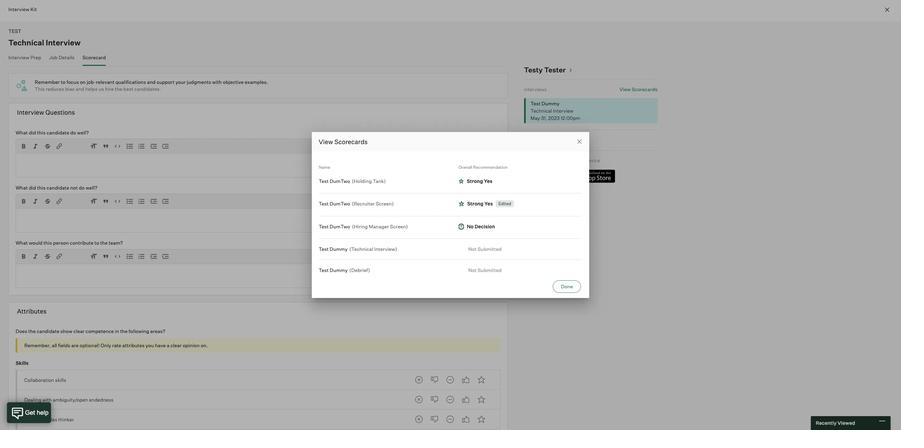 Task type: vqa. For each thing, say whether or not it's contained in the screenshot.
Mixed image at the bottom
yes



Task type: locate. For each thing, give the bounding box(es) containing it.
0 vertical spatial technical
[[8, 38, 44, 47]]

test for technical interview
[[319, 246, 329, 252]]

scorecard link
[[82, 54, 106, 64]]

yes button for thinker
[[459, 413, 473, 427]]

this down interview questions
[[37, 130, 46, 135]]

0 vertical spatial with
[[212, 79, 222, 85]]

close image
[[883, 6, 891, 14]]

to inside the remember to focus on job-relevant qualifications and support your judgments with objective examples. this reduces bias and helps us hire the best candidates.
[[61, 79, 65, 85]]

2 mixed button from the top
[[443, 393, 457, 407]]

1 horizontal spatial with
[[212, 79, 222, 85]]

2 yes button from the top
[[459, 393, 473, 407]]

mixed button for ambiguity/open
[[443, 393, 457, 407]]

test
[[531, 100, 541, 106], [319, 178, 329, 184], [319, 201, 329, 207], [319, 224, 329, 229], [319, 246, 329, 252], [319, 267, 329, 273]]

candidate up all
[[37, 329, 59, 334]]

0 vertical spatial submitted
[[478, 246, 502, 252]]

2 vertical spatial view
[[524, 157, 535, 163]]

2 horizontal spatial technical
[[531, 108, 552, 114]]

1 not from the top
[[468, 246, 477, 252]]

strong yes image
[[459, 178, 464, 185], [459, 200, 465, 207], [474, 373, 488, 387], [474, 393, 488, 407]]

mixed image for first principles thinker
[[443, 413, 457, 427]]

0 vertical spatial strong
[[467, 178, 483, 184]]

submitted for technical interview
[[478, 246, 502, 252]]

2 strong yes button from the top
[[474, 393, 488, 407]]

2 not submitted from the top
[[468, 267, 502, 273]]

decision
[[475, 224, 495, 230]]

strong down overall recommendation
[[467, 178, 483, 184]]

strong yes down overall recommendation
[[467, 178, 492, 184]]

0 vertical spatial dummy
[[542, 100, 560, 106]]

recruiter screen
[[354, 201, 392, 207]]

not for technical interview
[[468, 246, 477, 252]]

mixed button
[[443, 373, 457, 387], [443, 393, 457, 407], [443, 413, 457, 427]]

view inside "dialog"
[[319, 138, 333, 146]]

yes button left strong yes icon
[[459, 413, 473, 427]]

3 mixed button from the top
[[443, 413, 457, 427]]

view
[[620, 86, 631, 92], [319, 138, 333, 146], [524, 157, 535, 163]]

0 vertical spatial do
[[70, 130, 76, 135]]

2 test dummy from the top
[[319, 267, 348, 273]]

2 vertical spatial strong yes button
[[474, 413, 488, 427]]

yes image right no icon
[[459, 373, 473, 387]]

0 vertical spatial not submitted
[[468, 246, 502, 252]]

1 test dummy from the top
[[319, 246, 348, 252]]

1 vertical spatial to
[[95, 240, 99, 246]]

0 vertical spatial to
[[61, 79, 65, 85]]

job details link
[[49, 54, 75, 64]]

1 vertical spatial mixed button
[[443, 393, 457, 407]]

yes button
[[459, 373, 473, 387], [459, 393, 473, 407], [459, 413, 473, 427]]

test dumtwo for hiring manager screen
[[319, 224, 350, 229]]

1 no button from the top
[[428, 373, 441, 387]]

1 horizontal spatial technical interview
[[351, 246, 395, 252]]

no image left mixed image
[[428, 393, 441, 407]]

and
[[147, 79, 156, 85], [76, 86, 84, 92]]

holding
[[354, 178, 372, 184]]

questions
[[45, 109, 75, 116]]

2 vertical spatial dumtwo
[[330, 224, 350, 229]]

bias
[[65, 86, 75, 92]]

test for holding tank
[[319, 178, 329, 184]]

kit
[[30, 6, 37, 12]]

0 horizontal spatial to
[[61, 79, 65, 85]]

1 submitted from the top
[[478, 246, 502, 252]]

on left job-
[[80, 79, 86, 85]]

screen
[[376, 201, 392, 207], [390, 224, 406, 229]]

definitely not image left no icon
[[412, 373, 426, 387]]

1 vertical spatial your
[[558, 157, 568, 163]]

0 vertical spatial no image
[[428, 393, 441, 407]]

what
[[16, 130, 28, 135], [16, 185, 28, 191], [16, 240, 28, 246]]

1 vertical spatial technical
[[531, 108, 552, 114]]

testy tester
[[524, 65, 566, 74]]

0 vertical spatial yes button
[[459, 373, 473, 387]]

what for what would this person contribute to the team?
[[16, 240, 28, 246]]

0 vertical spatial mixed button
[[443, 373, 457, 387]]

0 vertical spatial dumtwo
[[330, 178, 350, 184]]

yes left edited
[[485, 201, 493, 207]]

no button for thinker
[[428, 413, 441, 427]]

do right not
[[79, 185, 85, 191]]

attributes
[[122, 343, 145, 349]]

this left not
[[37, 185, 46, 191]]

to left focus
[[61, 79, 65, 85]]

1 vertical spatial test dummy
[[319, 267, 348, 273]]

competence
[[86, 329, 114, 334]]

2 what from the top
[[16, 185, 28, 191]]

interview left kit
[[8, 6, 29, 12]]

test dumtwo down name
[[319, 178, 350, 184]]

definitely not image for collaboration skills
[[412, 373, 426, 387]]

1 horizontal spatial do
[[79, 185, 85, 191]]

1 definitely not image from the top
[[412, 373, 426, 387]]

your
[[176, 79, 186, 85], [558, 157, 568, 163]]

technical interview down manager
[[351, 246, 395, 252]]

0 vertical spatial strong yes
[[467, 178, 492, 184]]

ambiguity/open
[[53, 397, 88, 403]]

test for hiring manager screen
[[319, 224, 329, 229]]

screen right manager
[[390, 224, 406, 229]]

2 mixed image from the top
[[443, 413, 457, 427]]

dumtwo
[[330, 178, 350, 184], [330, 201, 350, 207], [330, 224, 350, 229]]

candidate left not
[[47, 185, 69, 191]]

yes button right mixed image
[[459, 393, 473, 407]]

yes image
[[459, 413, 473, 427]]

test dummy for debrief
[[319, 267, 348, 273]]

3 dumtwo from the top
[[330, 224, 350, 229]]

0 horizontal spatial your
[[176, 79, 186, 85]]

submitted for debrief
[[478, 267, 502, 273]]

test dumtwo left the hiring
[[319, 224, 350, 229]]

1 vertical spatial clear
[[170, 343, 182, 349]]

team?
[[109, 240, 123, 246]]

the inside the remember to focus on job-relevant qualifications and support your judgments with objective examples. this reduces bias and helps us hire the best candidates.
[[115, 86, 122, 92]]

to right "contribute"
[[95, 240, 99, 246]]

test dumtwo
[[319, 178, 350, 184], [319, 201, 350, 207], [319, 224, 350, 229]]

not
[[468, 246, 477, 252], [468, 267, 477, 273]]

mixed image right no icon
[[443, 373, 457, 387]]

on inside the remember to focus on job-relevant qualifications and support your judgments with objective examples. this reduces bias and helps us hire the best candidates.
[[80, 79, 86, 85]]

1 vertical spatial definitely not button
[[412, 393, 426, 407]]

0 horizontal spatial scorecards
[[334, 138, 368, 146]]

3 test dumtwo from the top
[[319, 224, 350, 229]]

candidates.
[[134, 86, 161, 92]]

2 no button from the top
[[428, 393, 441, 407]]

1 vertical spatial no button
[[428, 393, 441, 407]]

dummy inside test dummy technical interview may 31, 2023 12:00pm
[[542, 100, 560, 106]]

0 horizontal spatial and
[[76, 86, 84, 92]]

the
[[115, 86, 122, 92], [100, 240, 108, 246], [28, 329, 36, 334], [120, 329, 128, 334]]

hiring manager screen
[[354, 224, 406, 229]]

0 horizontal spatial with
[[42, 397, 52, 403]]

2 vertical spatial dummy
[[330, 267, 348, 273]]

1 vertical spatial and
[[76, 86, 84, 92]]

2 not from the top
[[468, 267, 477, 273]]

1 vertical spatial test dumtwo
[[319, 201, 350, 207]]

2 vertical spatial yes button
[[459, 413, 473, 427]]

0 horizontal spatial technical interview
[[8, 38, 81, 47]]

technical up interview prep
[[8, 38, 44, 47]]

first
[[24, 417, 34, 423]]

the right in
[[120, 329, 128, 334]]

0 vertical spatial mixed image
[[443, 373, 457, 387]]

mixed image
[[443, 393, 457, 407]]

2 yes image from the top
[[459, 393, 473, 407]]

2 dumtwo from the top
[[330, 201, 350, 207]]

2 tab list from the top
[[412, 393, 488, 407]]

tab list down mixed image
[[412, 413, 488, 427]]

technical up 31,
[[531, 108, 552, 114]]

dumtwo left the hiring
[[330, 224, 350, 229]]

1 vertical spatial yes button
[[459, 393, 473, 407]]

1 mixed button from the top
[[443, 373, 457, 387]]

1 vertical spatial definitely not image
[[412, 393, 426, 407]]

0 vertical spatial scorecards
[[632, 86, 658, 92]]

strong yes button
[[474, 373, 488, 387], [474, 393, 488, 407], [474, 413, 488, 427]]

us
[[99, 86, 104, 92]]

view scorecards
[[620, 86, 658, 92], [319, 138, 368, 146]]

no button
[[428, 373, 441, 387], [428, 393, 441, 407], [428, 413, 441, 427]]

0 vertical spatial candidate
[[47, 130, 69, 135]]

tab list
[[412, 373, 488, 387], [412, 393, 488, 407], [412, 413, 488, 427]]

1 yes image from the top
[[459, 373, 473, 387]]

the right does
[[28, 329, 36, 334]]

no decision image
[[459, 223, 464, 230]]

yes image right mixed image
[[459, 393, 473, 407]]

technical interview up the prep
[[8, 38, 81, 47]]

tab list up yes image
[[412, 393, 488, 407]]

details
[[59, 54, 75, 60]]

view scorecards button
[[620, 86, 658, 92]]

1 horizontal spatial your
[[558, 157, 568, 163]]

0 vertical spatial on
[[80, 79, 86, 85]]

screen right recruiter on the top
[[376, 201, 392, 207]]

test dumtwo for holding tank
[[319, 178, 350, 184]]

0 vertical spatial yes
[[484, 178, 492, 184]]

only
[[101, 343, 111, 349]]

view scorecards inside "dialog"
[[319, 138, 368, 146]]

2 definitely not image from the top
[[412, 393, 426, 407]]

0 vertical spatial view scorecards
[[620, 86, 658, 92]]

dummy
[[542, 100, 560, 106], [330, 246, 348, 252], [330, 267, 348, 273]]

on
[[80, 79, 86, 85], [552, 157, 557, 163]]

mixed image left yes image
[[443, 413, 457, 427]]

this right the would
[[43, 240, 52, 246]]

test dumtwo for recruiter screen
[[319, 201, 350, 207]]

mixed button for thinker
[[443, 413, 457, 427]]

yes button right no icon
[[459, 373, 473, 387]]

0 vertical spatial did
[[29, 130, 36, 135]]

do down questions
[[70, 130, 76, 135]]

1 vertical spatial with
[[42, 397, 52, 403]]

1 dumtwo from the top
[[330, 178, 350, 184]]

edited
[[498, 201, 511, 206]]

1 vertical spatial not
[[468, 267, 477, 273]]

1 vertical spatial view scorecards
[[319, 138, 368, 146]]

1 horizontal spatial technical
[[351, 246, 373, 252]]

did
[[29, 130, 36, 135], [29, 185, 36, 191]]

1 vertical spatial tab list
[[412, 393, 488, 407]]

tab list for thinker
[[412, 413, 488, 427]]

1 mixed image from the top
[[443, 373, 457, 387]]

best
[[123, 86, 133, 92]]

does
[[16, 329, 27, 334]]

your right support
[[176, 79, 186, 85]]

3 definitely not button from the top
[[412, 413, 426, 427]]

interview prep
[[8, 54, 41, 60]]

0 vertical spatial tab list
[[412, 373, 488, 387]]

strong
[[467, 178, 483, 184], [467, 201, 483, 207]]

this left kit
[[536, 157, 544, 163]]

clear
[[73, 329, 85, 334], [170, 343, 182, 349]]

1 vertical spatial what
[[16, 185, 28, 191]]

not
[[70, 185, 78, 191]]

strong up no
[[467, 201, 483, 207]]

1 did from the top
[[29, 130, 36, 135]]

yes
[[484, 178, 492, 184], [485, 201, 493, 207]]

0 vertical spatial and
[[147, 79, 156, 85]]

3 strong yes button from the top
[[474, 413, 488, 427]]

3 tab list from the top
[[412, 413, 488, 427]]

on for job-
[[80, 79, 86, 85]]

1 vertical spatial scorecards
[[334, 138, 368, 146]]

tester
[[544, 65, 566, 74]]

judgments
[[187, 79, 211, 85]]

your left mobile on the right
[[558, 157, 568, 163]]

definitely not image
[[412, 413, 426, 427]]

do
[[70, 130, 76, 135], [79, 185, 85, 191]]

remember,
[[24, 343, 51, 349]]

yes down recommendation
[[484, 178, 492, 184]]

the right the hire
[[115, 86, 122, 92]]

2 submitted from the top
[[478, 267, 502, 273]]

no image for first principles thinker
[[428, 413, 441, 427]]

0 vertical spatial no button
[[428, 373, 441, 387]]

no image
[[428, 373, 441, 387]]

2 vertical spatial tab list
[[412, 413, 488, 427]]

1 horizontal spatial scorecards
[[632, 86, 658, 92]]

1 not submitted from the top
[[468, 246, 502, 252]]

and down focus
[[76, 86, 84, 92]]

job details
[[49, 54, 75, 60]]

0 horizontal spatial clear
[[73, 329, 85, 334]]

with left objective
[[212, 79, 222, 85]]

on right kit
[[552, 157, 557, 163]]

on for your
[[552, 157, 557, 163]]

interview up 12:00pm
[[553, 108, 573, 114]]

mixed image for collaboration skills
[[443, 373, 457, 387]]

0 vertical spatial definitely not button
[[412, 373, 426, 387]]

2 vertical spatial what
[[16, 240, 28, 246]]

opinion
[[183, 343, 200, 349]]

2 test dumtwo from the top
[[319, 201, 350, 207]]

no image right definitely not image on the bottom
[[428, 413, 441, 427]]

remember to focus on job-relevant qualifications and support your judgments with objective examples. this reduces bias and helps us hire the best candidates.
[[35, 79, 268, 92]]

definitely not image up definitely not image on the bottom
[[412, 393, 426, 407]]

candidate for not
[[47, 185, 69, 191]]

1 vertical spatial candidate
[[47, 185, 69, 191]]

technical up debrief
[[351, 246, 373, 252]]

0 vertical spatial what
[[16, 130, 28, 135]]

0 vertical spatial your
[[176, 79, 186, 85]]

1 vertical spatial dumtwo
[[330, 201, 350, 207]]

attributes
[[17, 308, 47, 315]]

dumtwo left recruiter on the top
[[330, 201, 350, 207]]

clear right show
[[73, 329, 85, 334]]

0 vertical spatial strong yes button
[[474, 373, 488, 387]]

principles
[[35, 417, 57, 423]]

2 vertical spatial definitely not button
[[412, 413, 426, 427]]

0 vertical spatial test dumtwo
[[319, 178, 350, 184]]

1 vertical spatial did
[[29, 185, 36, 191]]

1 vertical spatial strong
[[467, 201, 483, 207]]

interview questions
[[17, 109, 75, 116]]

1 strong yes button from the top
[[474, 373, 488, 387]]

31,
[[541, 115, 547, 121]]

support
[[157, 79, 175, 85]]

definitely not image
[[412, 373, 426, 387], [412, 393, 426, 407]]

test dumtwo left recruiter on the top
[[319, 201, 350, 207]]

1 vertical spatial yes image
[[459, 393, 473, 407]]

2 no image from the top
[[428, 413, 441, 427]]

1 horizontal spatial on
[[552, 157, 557, 163]]

with right dealing
[[42, 397, 52, 403]]

not submitted for debrief
[[468, 267, 502, 273]]

tab list up mixed image
[[412, 373, 488, 387]]

interview up job details
[[46, 38, 81, 47]]

yes image
[[459, 373, 473, 387], [459, 393, 473, 407]]

3 yes button from the top
[[459, 413, 473, 427]]

1 what from the top
[[16, 130, 28, 135]]

2 vertical spatial test dumtwo
[[319, 224, 350, 229]]

1 vertical spatial yes
[[485, 201, 493, 207]]

endedness
[[89, 397, 113, 403]]

1 vertical spatial dummy
[[330, 246, 348, 252]]

dumtwo down name
[[330, 178, 350, 184]]

1 test dumtwo from the top
[[319, 178, 350, 184]]

job
[[49, 54, 58, 60]]

0 vertical spatial test dummy
[[319, 246, 348, 252]]

2 definitely not button from the top
[[412, 393, 426, 407]]

2 did from the top
[[29, 185, 36, 191]]

0 vertical spatial not
[[468, 246, 477, 252]]

clear right the a
[[170, 343, 182, 349]]

mobile
[[569, 157, 584, 163]]

testy tester link
[[524, 65, 572, 74]]

interview down this
[[17, 109, 44, 116]]

None text field
[[16, 153, 501, 178], [16, 209, 501, 233], [16, 264, 501, 288], [16, 153, 501, 178], [16, 209, 501, 233], [16, 264, 501, 288]]

and up the candidates.
[[147, 79, 156, 85]]

device
[[586, 157, 600, 163]]

1 vertical spatial technical interview
[[351, 246, 395, 252]]

no image
[[428, 393, 441, 407], [428, 413, 441, 427]]

1 vertical spatial on
[[552, 157, 557, 163]]

interview
[[8, 6, 29, 12], [46, 38, 81, 47], [8, 54, 29, 60], [553, 108, 573, 114], [17, 109, 44, 116], [374, 246, 395, 252]]

definitely not button for thinker
[[412, 413, 426, 427]]

1 vertical spatial submitted
[[478, 267, 502, 273]]

3 what from the top
[[16, 240, 28, 246]]

2 vertical spatial technical
[[351, 246, 373, 252]]

strong yes up no decision
[[467, 201, 493, 207]]

fields
[[58, 343, 70, 349]]

0 vertical spatial yes image
[[459, 373, 473, 387]]

mixed image
[[443, 373, 457, 387], [443, 413, 457, 427]]

technical interview
[[8, 38, 81, 47], [351, 246, 395, 252]]

0 horizontal spatial view
[[319, 138, 333, 146]]

1 no image from the top
[[428, 393, 441, 407]]

1 vertical spatial mixed image
[[443, 413, 457, 427]]

interview down hiring manager screen
[[374, 246, 395, 252]]

areas?
[[150, 329, 165, 334]]

dummy for debrief
[[330, 267, 348, 273]]

2 vertical spatial mixed button
[[443, 413, 457, 427]]

0 vertical spatial clear
[[73, 329, 85, 334]]

1 vertical spatial not submitted
[[468, 267, 502, 273]]

3 no button from the top
[[428, 413, 441, 427]]

view scorecards dialog
[[312, 132, 589, 298]]

candidate down questions
[[47, 130, 69, 135]]



Task type: describe. For each thing, give the bounding box(es) containing it.
interview kit
[[8, 6, 37, 12]]

viewed
[[838, 420, 855, 426]]

dealing
[[24, 397, 41, 403]]

done button
[[553, 281, 581, 293]]

relevant
[[96, 79, 114, 85]]

what would this person contribute to the team?
[[16, 240, 123, 246]]

tank
[[373, 178, 384, 184]]

12:00pm
[[561, 115, 580, 121]]

0 vertical spatial technical interview
[[8, 38, 81, 47]]

on.
[[201, 343, 208, 349]]

testy
[[524, 65, 543, 74]]

2 vertical spatial candidate
[[37, 329, 59, 334]]

hiring
[[354, 224, 368, 229]]

0 vertical spatial well?
[[77, 130, 89, 135]]

objective
[[223, 79, 244, 85]]

remember
[[35, 79, 60, 85]]

1 vertical spatial strong yes
[[467, 201, 493, 207]]

test dummy for technical interview
[[319, 246, 348, 252]]

name
[[319, 165, 330, 170]]

does the candidate show clear competence in the following areas?
[[16, 329, 165, 334]]

1 horizontal spatial to
[[95, 240, 99, 246]]

1 tab list from the top
[[412, 373, 488, 387]]

holding tank
[[354, 178, 384, 184]]

examples.
[[245, 79, 268, 85]]

no button for ambiguity/open
[[428, 393, 441, 407]]

yes image for collaboration skills
[[459, 373, 473, 387]]

interview inside test dummy technical interview may 31, 2023 12:00pm
[[553, 108, 573, 114]]

person
[[53, 240, 69, 246]]

collaboration skills
[[24, 377, 66, 383]]

in
[[115, 329, 119, 334]]

overall
[[459, 165, 472, 170]]

qualifications
[[115, 79, 146, 85]]

no image for dealing with ambiguity/open endedness
[[428, 393, 441, 407]]

1 definitely not button from the top
[[412, 373, 426, 387]]

no decision
[[467, 224, 495, 230]]

a
[[167, 343, 169, 349]]

not for debrief
[[468, 267, 477, 273]]

0 horizontal spatial technical
[[8, 38, 44, 47]]

1 vertical spatial well?
[[86, 185, 97, 191]]

job-
[[87, 79, 96, 85]]

have
[[155, 343, 166, 349]]

technical inside view scorecards "dialog"
[[351, 246, 373, 252]]

this for what did this candidate do well?
[[37, 130, 46, 135]]

dealing with ambiguity/open endedness
[[24, 397, 113, 403]]

optional!
[[80, 343, 100, 349]]

0 horizontal spatial do
[[70, 130, 76, 135]]

you
[[146, 343, 154, 349]]

what did this candidate do well?
[[16, 130, 89, 135]]

thinker
[[58, 417, 74, 423]]

what for what did this candidate not do well?
[[16, 185, 28, 191]]

kit
[[545, 157, 551, 163]]

would
[[29, 240, 42, 246]]

scorecard
[[82, 54, 106, 60]]

debrief
[[351, 267, 368, 273]]

2023
[[548, 115, 560, 121]]

focus
[[67, 79, 79, 85]]

1 yes button from the top
[[459, 373, 473, 387]]

1 horizontal spatial view scorecards
[[620, 86, 658, 92]]

with inside the remember to focus on job-relevant qualifications and support your judgments with objective examples. this reduces bias and helps us hire the best candidates.
[[212, 79, 222, 85]]

remember, all fields are optional! only rate attributes you have a clear opinion on.
[[24, 343, 208, 349]]

2 horizontal spatial view
[[620, 86, 631, 92]]

dummy for technical interview
[[330, 246, 348, 252]]

test for debrief
[[319, 267, 329, 273]]

what for what did this candidate do well?
[[16, 130, 28, 135]]

view this kit on your mobile device
[[524, 157, 600, 163]]

your inside the remember to focus on job-relevant qualifications and support your judgments with objective examples. this reduces bias and helps us hire the best candidates.
[[176, 79, 186, 85]]

interviews
[[524, 86, 547, 92]]

technical interview inside view scorecards "dialog"
[[351, 246, 395, 252]]

no
[[467, 224, 474, 230]]

dumtwo for hiring manager screen
[[330, 224, 350, 229]]

did for what did this candidate do well?
[[29, 130, 36, 135]]

this for what would this person contribute to the team?
[[43, 240, 52, 246]]

show
[[60, 329, 72, 334]]

hire
[[105, 86, 114, 92]]

1 vertical spatial do
[[79, 185, 85, 191]]

helps
[[85, 86, 98, 92]]

0 vertical spatial screen
[[376, 201, 392, 207]]

recommendation
[[473, 165, 508, 170]]

are
[[71, 343, 79, 349]]

yes image for dealing with ambiguity/open endedness
[[459, 393, 473, 407]]

technical inside test dummy technical interview may 31, 2023 12:00pm
[[531, 108, 552, 114]]

the left team? at the bottom
[[100, 240, 108, 246]]

this for what did this candidate not do well?
[[37, 185, 46, 191]]

candidate for do
[[47, 130, 69, 135]]

strong yes button for thinker
[[474, 413, 488, 427]]

tab list for ambiguity/open
[[412, 393, 488, 407]]

first principles thinker
[[24, 417, 74, 423]]

done
[[561, 284, 573, 290]]

interview inside view scorecards "dialog"
[[374, 246, 395, 252]]

manager
[[369, 224, 389, 229]]

test
[[8, 28, 21, 34]]

following
[[129, 329, 149, 334]]

test inside test dummy technical interview may 31, 2023 12:00pm
[[531, 100, 541, 106]]

1 vertical spatial screen
[[390, 224, 406, 229]]

definitely not image for dealing with ambiguity/open endedness
[[412, 393, 426, 407]]

test for recruiter screen
[[319, 201, 329, 207]]

reduces
[[46, 86, 64, 92]]

all
[[52, 343, 57, 349]]

may
[[531, 115, 540, 121]]

definitely not button for ambiguity/open
[[412, 393, 426, 407]]

this
[[35, 86, 45, 92]]

test dummy technical interview may 31, 2023 12:00pm
[[531, 100, 580, 121]]

recruiter
[[354, 201, 375, 207]]

did for what did this candidate not do well?
[[29, 185, 36, 191]]

1 horizontal spatial view
[[524, 157, 535, 163]]

dumtwo for recruiter screen
[[330, 201, 350, 207]]

strong yes image
[[474, 413, 488, 427]]

contribute
[[70, 240, 93, 246]]

prep
[[30, 54, 41, 60]]

collaboration
[[24, 377, 54, 383]]

recently
[[816, 420, 837, 426]]

recently viewed
[[816, 420, 855, 426]]

interview left the prep
[[8, 54, 29, 60]]

dumtwo for holding tank
[[330, 178, 350, 184]]

skills
[[16, 360, 28, 366]]

what did this candidate not do well?
[[16, 185, 97, 191]]

strong yes button for ambiguity/open
[[474, 393, 488, 407]]

yes button for ambiguity/open
[[459, 393, 473, 407]]

1 horizontal spatial and
[[147, 79, 156, 85]]

scorecards inside "dialog"
[[334, 138, 368, 146]]

skills
[[55, 377, 66, 383]]

not submitted for technical interview
[[468, 246, 502, 252]]

rate
[[112, 343, 121, 349]]

interview prep link
[[8, 54, 41, 64]]



